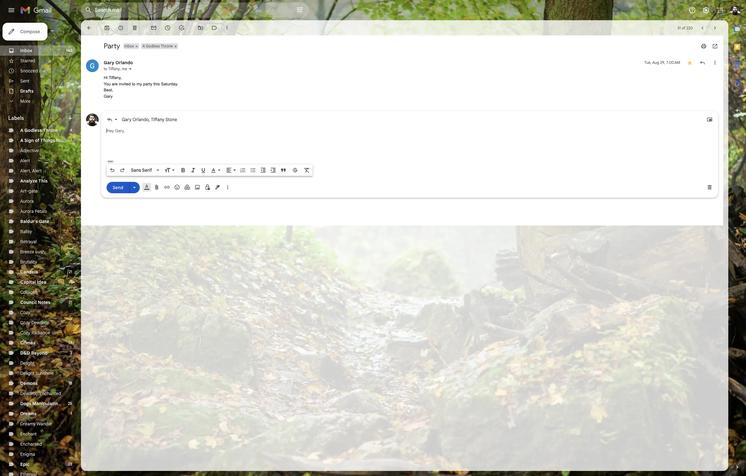 Task type: vqa. For each thing, say whether or not it's contained in the screenshot.
pants
no



Task type: locate. For each thing, give the bounding box(es) containing it.
of right 31
[[682, 25, 685, 30]]

godless inside labels navigation
[[24, 127, 42, 133]]

alert up alert,
[[20, 158, 30, 164]]

inbox right party
[[125, 44, 134, 48]]

1 horizontal spatial to
[[104, 66, 107, 71]]

council notes link
[[20, 300, 50, 305]]

tiffany down gary orlando
[[108, 66, 120, 71]]

1 vertical spatial aurora
[[20, 208, 34, 214]]

23
[[68, 462, 72, 467]]

1 vertical spatial alert
[[32, 168, 42, 174]]

alert up "analyze this"
[[32, 168, 42, 174]]

a godless throne down labels heading
[[20, 127, 58, 133]]

2 vertical spatial gary
[[122, 117, 131, 122]]

, left me
[[120, 66, 121, 71]]

a godless throne down mark as unread image
[[142, 44, 173, 48]]

to inside hi tiffany, you are invited to my party this saturday. best, gary
[[132, 81, 135, 86]]

throne inside "button"
[[161, 44, 173, 48]]

1 down 25
[[71, 411, 72, 416]]

2 cozy from the top
[[20, 320, 30, 325]]

0 vertical spatial tiffany
[[108, 66, 120, 71]]

1 horizontal spatial ,
[[149, 117, 150, 122]]

dogs manipulating time link
[[20, 401, 72, 406]]

1 vertical spatial godless
[[24, 127, 42, 133]]

report spam image
[[118, 25, 124, 31]]

tiffany left stone
[[151, 117, 164, 122]]

quote ‪(⌘⇧9)‬ image
[[280, 167, 287, 173]]

1 vertical spatial throne
[[43, 127, 58, 133]]

1 vertical spatial to
[[132, 81, 135, 86]]

1 1 from the top
[[71, 138, 72, 143]]

1 right gate
[[71, 219, 72, 224]]

None search field
[[81, 3, 309, 18]]

0 horizontal spatial tiffany
[[108, 66, 120, 71]]

0 horizontal spatial a godless throne
[[20, 127, 58, 133]]

21
[[69, 269, 72, 274], [69, 300, 72, 305]]

of inside labels navigation
[[35, 138, 39, 143]]

tab list
[[728, 20, 746, 453]]

compose button
[[3, 23, 48, 40]]

a left sign
[[20, 138, 23, 143]]

a godless throne inside "button"
[[142, 44, 173, 48]]

godless down mark as unread image
[[146, 44, 160, 48]]

d&d beyond
[[20, 350, 47, 356]]

to inside labels navigation
[[56, 138, 61, 143]]

dreams link
[[20, 411, 37, 417]]

betrayal link
[[20, 239, 37, 245]]

1 cozy from the top
[[20, 310, 30, 315]]

orlando up me
[[115, 60, 133, 65]]

add to tasks image
[[178, 25, 185, 31]]

1 horizontal spatial inbox
[[125, 44, 134, 48]]

gary orlando , tiffany stone
[[122, 117, 177, 122]]

to left come
[[56, 138, 61, 143]]

0 vertical spatial a
[[142, 44, 145, 48]]

cozy radiance
[[20, 330, 50, 336]]

of right sign
[[35, 138, 39, 143]]

sign
[[24, 138, 34, 143]]

1 vertical spatial gary
[[104, 94, 113, 99]]

petals
[[35, 208, 47, 214]]

1 vertical spatial delight
[[20, 370, 34, 376]]

party
[[143, 81, 152, 86]]

orlando for gary orlando
[[115, 60, 133, 65]]

tiffany
[[108, 66, 120, 71], [151, 117, 164, 122]]

4 1 from the top
[[71, 280, 72, 284]]

2 21 from the top
[[69, 300, 72, 305]]

0 vertical spatial aurora
[[20, 198, 34, 204]]

1 delight from the top
[[20, 360, 34, 366]]

gate
[[39, 219, 49, 224]]

0 vertical spatial godless
[[146, 44, 160, 48]]

0 horizontal spatial ,
[[120, 66, 121, 71]]

0 horizontal spatial inbox
[[20, 48, 32, 53]]

dewdrop up radiance
[[31, 320, 50, 325]]

epic link
[[20, 461, 30, 467]]

tue,
[[644, 60, 652, 65]]

, for tiffany
[[120, 66, 121, 71]]

art-
[[20, 188, 28, 194]]

a sign of things to come link
[[20, 138, 74, 143]]

alert,
[[20, 168, 31, 174]]

0 vertical spatial cozy
[[20, 310, 30, 315]]

aurora for aurora link
[[20, 198, 34, 204]]

1 aurora from the top
[[20, 198, 34, 204]]

notes
[[38, 300, 50, 305]]

21 for council notes
[[69, 300, 72, 305]]

1 vertical spatial cozy
[[20, 320, 30, 325]]

alert, alert
[[20, 168, 42, 174]]

2 1 from the top
[[71, 178, 72, 183]]

dewdrop
[[31, 320, 50, 325], [20, 391, 38, 396]]

remove formatting ‪(⌘\)‬ image
[[304, 167, 310, 173]]

insert photo image
[[194, 184, 201, 190]]

0 vertical spatial of
[[682, 25, 685, 30]]

inbox for the inbox link at the top of the page
[[20, 48, 32, 53]]

2 vertical spatial to
[[56, 138, 61, 143]]

1 horizontal spatial alert
[[32, 168, 42, 174]]

cozy dewdrop link
[[20, 320, 50, 325]]

cozy down council
[[20, 310, 30, 315]]

0 vertical spatial 21
[[69, 269, 72, 274]]

1 vertical spatial orlando
[[133, 117, 149, 122]]

formatting options toolbar
[[107, 164, 313, 176]]

gary inside hi tiffany, you are invited to my party this saturday. best, gary
[[104, 94, 113, 99]]

alert
[[20, 158, 30, 164], [32, 168, 42, 174]]

2 delight from the top
[[20, 370, 34, 376]]

best,
[[104, 88, 113, 92]]

Search mail text field
[[95, 7, 278, 13]]

aurora for aurora petals
[[20, 208, 34, 214]]

1 for a sign of things to come
[[71, 138, 72, 143]]

d&d beyond link
[[20, 350, 47, 356]]

6
[[70, 89, 72, 93]]

delight link
[[20, 360, 34, 366]]

hey
[[107, 128, 114, 133]]

1 vertical spatial tiffany
[[151, 117, 164, 122]]

0 horizontal spatial throne
[[43, 127, 58, 133]]

1 horizontal spatial a godless throne
[[142, 44, 173, 48]]

hi
[[104, 75, 108, 80]]

1 horizontal spatial tiffany
[[151, 117, 164, 122]]

inbox
[[125, 44, 134, 48], [20, 48, 32, 53]]

, left stone
[[149, 117, 150, 122]]

0 vertical spatial delight
[[20, 360, 34, 366]]

snoozed
[[20, 68, 38, 74]]

1 right this
[[71, 178, 72, 183]]

0 vertical spatial enchanted
[[40, 391, 61, 396]]

2 vertical spatial cozy
[[20, 330, 30, 336]]

1 horizontal spatial throne
[[161, 44, 173, 48]]

gary,
[[115, 128, 125, 133]]

cozy up crimes link on the left of the page
[[20, 330, 30, 336]]

inbox inside button
[[125, 44, 134, 48]]

demons
[[20, 381, 38, 386]]

throne down 'snooze' image
[[161, 44, 173, 48]]

lush
[[35, 249, 45, 255]]

labels
[[8, 115, 24, 121]]

gary
[[104, 60, 114, 65], [104, 94, 113, 99], [122, 117, 131, 122]]

1 horizontal spatial godless
[[146, 44, 160, 48]]

aurora down aurora link
[[20, 208, 34, 214]]

this
[[153, 81, 160, 86]]

sans
[[131, 167, 141, 173]]

14
[[69, 340, 72, 345]]

throne inside labels navigation
[[43, 127, 58, 133]]

more
[[20, 98, 31, 104]]

orlando for gary orlando , tiffany stone
[[133, 117, 149, 122]]

delight down delight link in the left bottom of the page
[[20, 370, 34, 376]]

drafts link
[[20, 88, 34, 94]]

1 down 4
[[71, 138, 72, 143]]

starred link
[[20, 58, 35, 64]]

capital idea
[[20, 279, 46, 285]]

0 vertical spatial throne
[[161, 44, 173, 48]]

orlando left stone
[[133, 117, 149, 122]]

inbox inside labels navigation
[[20, 48, 32, 53]]

220
[[686, 25, 693, 30]]

more options image
[[226, 184, 230, 190]]

inbox up starred
[[20, 48, 32, 53]]

a godless throne inside labels navigation
[[20, 127, 58, 133]]

0 vertical spatial alert
[[20, 158, 30, 164]]

insert emoji ‪(⌘⇧2)‬ image
[[174, 184, 180, 190]]

143
[[66, 48, 72, 53]]

a right inbox button
[[142, 44, 145, 48]]

art-gate link
[[20, 188, 37, 194]]

a for 1
[[20, 138, 23, 143]]

throne up things
[[43, 127, 58, 133]]

1 right idea at the left
[[71, 280, 72, 284]]

godless inside "button"
[[146, 44, 160, 48]]

cozy down cozy link
[[20, 320, 30, 325]]

3 1 from the top
[[71, 219, 72, 224]]

1 for baldur's gate
[[71, 219, 72, 224]]

a down labels
[[20, 127, 23, 133]]

25
[[68, 401, 72, 406]]

aurora petals
[[20, 208, 47, 214]]

indent less ‪(⌘[)‬ image
[[260, 167, 266, 173]]

are
[[112, 81, 118, 86]]

1 vertical spatial 21
[[69, 300, 72, 305]]

gary down the "best,"
[[104, 94, 113, 99]]

move to image
[[197, 25, 204, 31]]

1 for analyze this
[[71, 178, 72, 183]]

0 horizontal spatial to
[[56, 138, 61, 143]]

throne for a godless throne link
[[43, 127, 58, 133]]

1 vertical spatial a godless throne
[[20, 127, 58, 133]]

1 horizontal spatial of
[[682, 25, 685, 30]]

aurora petals link
[[20, 208, 47, 214]]

godless
[[146, 44, 160, 48], [24, 127, 42, 133]]

delight sunshine link
[[20, 370, 54, 376]]

enchanted up manipulating
[[40, 391, 61, 396]]

crimes
[[20, 340, 36, 346]]

0 vertical spatial ,
[[120, 66, 121, 71]]

advanced search options image
[[294, 3, 306, 16]]

2 vertical spatial a
[[20, 138, 23, 143]]

aurora down art-gate
[[20, 198, 34, 204]]

0 vertical spatial a godless throne
[[142, 44, 173, 48]]

cozy radiance link
[[20, 330, 50, 336]]

collapse link
[[20, 289, 38, 295]]

31
[[678, 25, 681, 30]]

throne
[[161, 44, 173, 48], [43, 127, 58, 133]]

mark as unread image
[[151, 25, 157, 31]]

a godless throne
[[142, 44, 173, 48], [20, 127, 58, 133]]

insert files using drive image
[[184, 184, 190, 190]]

candela
[[20, 269, 38, 275]]

0 horizontal spatial of
[[35, 138, 39, 143]]

0 horizontal spatial godless
[[24, 127, 42, 133]]

archive image
[[104, 25, 110, 31]]

0 vertical spatial orlando
[[115, 60, 133, 65]]

5 1 from the top
[[71, 411, 72, 416]]

aurora
[[20, 198, 34, 204], [20, 208, 34, 214]]

to
[[104, 66, 107, 71], [132, 81, 135, 86], [56, 138, 61, 143]]

2 aurora from the top
[[20, 208, 34, 214]]

to left the my
[[132, 81, 135, 86]]

2 horizontal spatial to
[[132, 81, 135, 86]]

godless up sign
[[24, 127, 42, 133]]

1 vertical spatial ,
[[149, 117, 150, 122]]

0 vertical spatial gary
[[104, 60, 114, 65]]

beyond
[[31, 350, 47, 356]]

gary up "to tiffany , me" at the top left of the page
[[104, 60, 114, 65]]

breeze
[[20, 249, 34, 255]]

18
[[69, 381, 72, 386]]

enchanted down enchant
[[20, 441, 42, 447]]

a godless throne for a godless throne "button"
[[142, 44, 173, 48]]

1 vertical spatial a
[[20, 127, 23, 133]]

hey gary,
[[107, 128, 125, 133]]

to up hi
[[104, 66, 107, 71]]

1 vertical spatial of
[[35, 138, 39, 143]]

older image
[[712, 25, 718, 31]]

gary up gary,
[[122, 117, 131, 122]]

3 cozy from the top
[[20, 330, 30, 336]]

1 21 from the top
[[69, 269, 72, 274]]

delight down d&d
[[20, 360, 34, 366]]

dewdrop down the "demons" link
[[20, 391, 38, 396]]



Task type: describe. For each thing, give the bounding box(es) containing it.
dewdrop enchanted
[[20, 391, 61, 396]]

a inside "button"
[[142, 44, 145, 48]]

this
[[38, 178, 48, 184]]

a for 4
[[20, 127, 23, 133]]

1 vertical spatial dewdrop
[[20, 391, 38, 396]]

show details image
[[128, 67, 132, 71]]

radiance
[[31, 330, 50, 336]]

dewdrop enchanted link
[[20, 391, 61, 396]]

art-gate
[[20, 188, 37, 194]]

alert, alert link
[[20, 168, 42, 174]]

gary for gary orlando , tiffany stone
[[122, 117, 131, 122]]

labels heading
[[8, 115, 67, 121]]

breeze lush link
[[20, 249, 45, 255]]

come
[[62, 138, 74, 143]]

tue, aug 29, 7:00 am cell
[[644, 59, 680, 66]]

delight for delight link in the left bottom of the page
[[20, 360, 34, 366]]

dreamy
[[20, 421, 36, 427]]

labels image
[[211, 25, 218, 31]]

a sign of things to come
[[20, 138, 74, 143]]

enchant
[[20, 431, 37, 437]]

adjective link
[[20, 148, 39, 153]]

hi tiffany, you are invited to my party this saturday. best, gary
[[104, 75, 178, 99]]

Message Body text field
[[107, 128, 713, 155]]

4
[[70, 128, 72, 133]]

underline ‪(⌘u)‬ image
[[200, 167, 207, 174]]

d&d
[[20, 350, 30, 356]]

aug
[[652, 60, 659, 65]]

capital
[[20, 279, 36, 285]]

toggle confidential mode image
[[204, 184, 211, 190]]

throne for a godless throne "button"
[[161, 44, 173, 48]]

insert signature image
[[214, 184, 221, 190]]

attach files image
[[154, 184, 160, 190]]

godless for a godless throne link
[[24, 127, 42, 133]]

brutality link
[[20, 259, 37, 265]]

7:00 am
[[666, 60, 680, 65]]

sunshine
[[35, 370, 54, 376]]

drafts
[[20, 88, 34, 94]]

betrayal
[[20, 239, 37, 245]]

italic ‪(⌘i)‬ image
[[190, 167, 196, 173]]

brutality
[[20, 259, 37, 265]]

more image
[[224, 25, 230, 31]]

capital idea link
[[20, 279, 46, 285]]

newer image
[[699, 25, 706, 31]]

breeze lush
[[20, 249, 45, 255]]

29,
[[660, 60, 665, 65]]

delete image
[[132, 25, 138, 31]]

a godless throne for a godless throne link
[[20, 127, 58, 133]]

demons link
[[20, 381, 38, 386]]

dogs manipulating time
[[20, 401, 72, 406]]

0 vertical spatial to
[[104, 66, 107, 71]]

bold ‪(⌘b)‬ image
[[180, 167, 186, 173]]

1 for dreams
[[71, 411, 72, 416]]

bulleted list ‪(⌘⇧8)‬ image
[[250, 167, 256, 173]]

numbered list ‪(⌘⇧7)‬ image
[[240, 167, 246, 173]]

stone
[[165, 117, 177, 122]]

starred
[[20, 58, 35, 64]]

settings image
[[703, 6, 710, 14]]

collapse
[[20, 289, 38, 295]]

enchant link
[[20, 431, 37, 437]]

a godless throne button
[[141, 43, 173, 49]]

delight for delight sunshine
[[20, 370, 34, 376]]

1 vertical spatial enchanted
[[20, 441, 42, 447]]

redo ‪(⌘y)‬ image
[[119, 167, 126, 173]]

saturday.
[[161, 81, 178, 86]]

31 of 220
[[678, 25, 693, 30]]

1 for capital idea
[[71, 280, 72, 284]]

main menu image
[[8, 6, 15, 14]]

discard draft ‪(⌘⇧d)‬ image
[[707, 184, 713, 190]]

time
[[62, 401, 72, 406]]

sans serif option
[[130, 167, 155, 173]]

you
[[104, 81, 111, 86]]

strikethrough ‪(⌘⇧x)‬ image
[[292, 167, 298, 173]]

alert link
[[20, 158, 30, 164]]

epic
[[20, 461, 30, 467]]

snoozed link
[[20, 68, 38, 74]]

0 vertical spatial dewdrop
[[31, 320, 50, 325]]

enigma
[[20, 451, 35, 457]]

to tiffany , me
[[104, 66, 127, 71]]

serif
[[142, 167, 152, 173]]

search mail image
[[83, 4, 94, 16]]

inbox link
[[20, 48, 32, 53]]

sent link
[[20, 78, 29, 84]]

candela link
[[20, 269, 38, 275]]

idea
[[37, 279, 46, 285]]

things
[[40, 138, 55, 143]]

gate
[[28, 188, 37, 194]]

snooze image
[[164, 25, 171, 31]]

gmail image
[[20, 4, 55, 16]]

, for orlando
[[149, 117, 150, 122]]

baldur's gate link
[[20, 219, 49, 224]]

more button
[[0, 96, 76, 106]]

cozy dewdrop
[[20, 320, 50, 325]]

compose
[[20, 29, 40, 34]]

inbox for inbox button
[[125, 44, 134, 48]]

sent
[[20, 78, 29, 84]]

labels navigation
[[0, 20, 81, 476]]

insert link ‪(⌘k)‬ image
[[164, 184, 170, 190]]

indent more ‪(⌘])‬ image
[[270, 167, 276, 173]]

godless for a godless throne "button"
[[146, 44, 160, 48]]

0 horizontal spatial alert
[[20, 158, 30, 164]]

council
[[20, 300, 37, 305]]

starred image
[[687, 59, 693, 66]]

3
[[70, 350, 72, 355]]

tiffany,
[[109, 75, 122, 80]]

cozy for cozy dewdrop
[[20, 320, 30, 325]]

sans serif
[[131, 167, 152, 173]]

council notes
[[20, 300, 50, 305]]

manipulating
[[32, 401, 61, 406]]

cozy link
[[20, 310, 30, 315]]

baldur's
[[20, 219, 38, 224]]

back to inbox image
[[86, 25, 92, 31]]

21 for candela
[[69, 269, 72, 274]]

analyze
[[20, 178, 37, 184]]

analyze this link
[[20, 178, 48, 184]]

Starred checkbox
[[687, 59, 693, 66]]

baldur's gate
[[20, 219, 49, 224]]

more send options image
[[131, 184, 138, 191]]

type of response image
[[107, 116, 113, 123]]

delight sunshine
[[20, 370, 54, 376]]

undo ‪(⌘z)‬ image
[[109, 167, 115, 173]]

show trimmed content image
[[107, 160, 114, 163]]

cozy for cozy link
[[20, 310, 30, 315]]

inbox button
[[123, 43, 135, 49]]

cozy for cozy radiance
[[20, 330, 30, 336]]

aurora link
[[20, 198, 34, 204]]

adjective
[[20, 148, 39, 153]]

gary for gary orlando
[[104, 60, 114, 65]]

support image
[[689, 6, 696, 14]]



